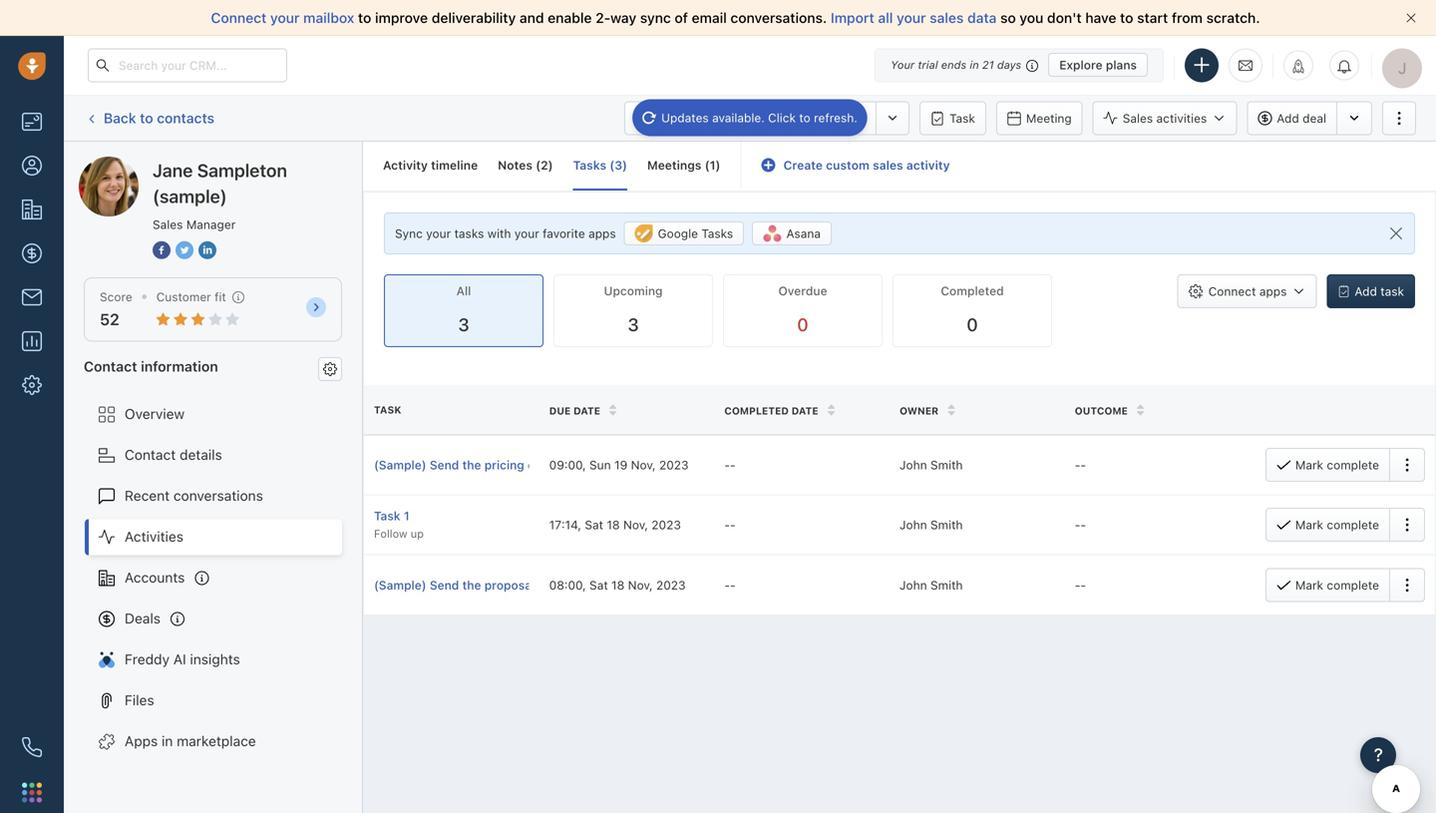 Task type: vqa. For each thing, say whether or not it's contained in the screenshot.
turn
no



Task type: locate. For each thing, give the bounding box(es) containing it.
completed for completed date
[[725, 405, 789, 417]]

0 vertical spatial connect
[[211, 9, 267, 26]]

sales up facebook circled icon
[[153, 218, 183, 232]]

1 vertical spatial nov,
[[624, 518, 649, 532]]

mark complete button for document
[[1266, 568, 1390, 602]]

0 vertical spatial contact
[[84, 358, 137, 374]]

0 vertical spatial sat
[[585, 518, 604, 532]]

2023 down 09:00, sun 19 nov, 2023
[[652, 518, 681, 532]]

sampleton up manager
[[197, 160, 287, 181]]

tasks right 'google'
[[702, 227, 734, 241]]

send for pricing
[[430, 458, 459, 472]]

2023 down 17:14, sat 18 nov, 2023
[[657, 578, 686, 592]]

0 horizontal spatial connect
[[211, 9, 267, 26]]

2 ) from the left
[[623, 158, 628, 172]]

3 mark complete button from the top
[[1266, 568, 1390, 602]]

explore plans link
[[1049, 53, 1149, 77]]

email
[[692, 9, 727, 26]]

add for add task
[[1356, 285, 1378, 299]]

(sample) up manager
[[226, 156, 283, 173]]

0 horizontal spatial date
[[574, 405, 601, 417]]

0 horizontal spatial 1
[[404, 509, 410, 523]]

0 vertical spatial nov,
[[631, 458, 656, 472]]

sampleton inside jane sampleton (sample)
[[197, 160, 287, 181]]

3 for upcoming
[[628, 314, 639, 335]]

08:00,
[[550, 578, 586, 592]]

updates available. click to refresh. link
[[633, 99, 868, 136]]

2 vertical spatial mark
[[1296, 578, 1324, 592]]

sat right '08:00,' on the left bottom of page
[[590, 578, 608, 592]]

1 inside "task 1 follow up"
[[404, 509, 410, 523]]

1 the from the top
[[463, 458, 481, 472]]

1 vertical spatial in
[[162, 733, 173, 749]]

3 down all
[[458, 314, 470, 335]]

( right the meetings
[[705, 158, 710, 172]]

so
[[1001, 9, 1017, 26]]

1 vertical spatial send
[[430, 578, 459, 592]]

john for 17:14, sat 18 nov, 2023
[[900, 518, 928, 532]]

the left pricing
[[463, 458, 481, 472]]

sync
[[640, 9, 671, 26]]

0 vertical spatial apps
[[589, 227, 616, 241]]

52 button
[[100, 310, 120, 329]]

phone element
[[12, 727, 52, 767]]

2 horizontal spatial (
[[705, 158, 710, 172]]

1 horizontal spatial tasks
[[702, 227, 734, 241]]

2 horizontal spatial )
[[716, 158, 721, 172]]

freshworks switcher image
[[22, 783, 42, 803]]

meetings
[[648, 158, 702, 172]]

nov, down 17:14, sat 18 nov, 2023
[[628, 578, 653, 592]]

2 date from the left
[[792, 405, 819, 417]]

0 horizontal spatial (
[[536, 158, 541, 172]]

add deal button
[[1248, 101, 1337, 135]]

2023
[[660, 458, 689, 472], [652, 518, 681, 532], [657, 578, 686, 592]]

files
[[125, 692, 154, 709]]

john smith for 08:00, sat 18 nov, 2023
[[900, 578, 963, 592]]

nov, for 09:00, sun 19 nov, 2023
[[631, 458, 656, 472]]

add left task
[[1356, 285, 1378, 299]]

apps
[[589, 227, 616, 241], [1260, 285, 1288, 299]]

send inside 'link'
[[430, 578, 459, 592]]

in left 21
[[970, 58, 980, 71]]

3 john from the top
[[900, 578, 928, 592]]

customer fit
[[156, 290, 226, 304]]

completed
[[941, 284, 1005, 298], [725, 405, 789, 417]]

smith
[[931, 458, 963, 472], [931, 518, 963, 532], [931, 578, 963, 592]]

completed for completed
[[941, 284, 1005, 298]]

nov, down 19
[[624, 518, 649, 532]]

0 vertical spatial in
[[970, 58, 980, 71]]

2 vertical spatial 2023
[[657, 578, 686, 592]]

( for 3
[[610, 158, 615, 172]]

1 vertical spatial (sample)
[[153, 186, 227, 207]]

1 vertical spatial sales
[[153, 218, 183, 232]]

1 vertical spatial add
[[1356, 285, 1378, 299]]

2 vertical spatial john smith
[[900, 578, 963, 592]]

to right back
[[140, 110, 153, 126]]

send up task 1 link
[[430, 458, 459, 472]]

) right notes
[[548, 158, 553, 172]]

from
[[1172, 9, 1203, 26]]

1 vertical spatial task
[[374, 404, 402, 416]]

0 horizontal spatial jane
[[119, 156, 150, 173]]

details
[[180, 447, 222, 463]]

1 vertical spatial mark complete button
[[1266, 508, 1390, 542]]

0 horizontal spatial add
[[1278, 111, 1300, 125]]

nov, right 19
[[631, 458, 656, 472]]

1 vertical spatial completed
[[725, 405, 789, 417]]

email button
[[625, 101, 696, 135]]

0 vertical spatial the
[[463, 458, 481, 472]]

sales left activities
[[1123, 111, 1154, 125]]

0 vertical spatial john
[[900, 458, 928, 472]]

sync
[[395, 227, 423, 241]]

0 vertical spatial tasks
[[573, 158, 607, 172]]

18 right '08:00,' on the left bottom of page
[[612, 578, 625, 592]]

phone image
[[22, 737, 42, 757]]

send left proposal at the bottom left of page
[[430, 578, 459, 592]]

task down your trial ends in 21 days
[[950, 111, 976, 125]]

1 horizontal spatial completed
[[941, 284, 1005, 298]]

task up follow at the bottom
[[374, 509, 401, 523]]

sales activities button
[[1093, 101, 1248, 135], [1093, 101, 1238, 135]]

1 up follow at the bottom
[[404, 509, 410, 523]]

3 mark from the top
[[1296, 578, 1324, 592]]

task inside button
[[950, 111, 976, 125]]

1 mark complete button from the top
[[1266, 448, 1390, 482]]

(sample) send the proposal document link
[[374, 576, 597, 594]]

nov, for 17:14, sat 18 nov, 2023
[[624, 518, 649, 532]]

3 ( from the left
[[705, 158, 710, 172]]

1 john smith from the top
[[900, 458, 963, 472]]

activity
[[907, 158, 951, 172]]

sales
[[1123, 111, 1154, 125], [153, 218, 183, 232]]

2 vertical spatial nov,
[[628, 578, 653, 592]]

0 vertical spatial add
[[1278, 111, 1300, 125]]

your right with
[[515, 227, 540, 241]]

jane inside jane sampleton (sample)
[[153, 160, 193, 181]]

1 vertical spatial (sample)
[[374, 578, 427, 592]]

1 0 from the left
[[798, 314, 809, 335]]

0 vertical spatial smith
[[931, 458, 963, 472]]

1 vertical spatial connect
[[1209, 285, 1257, 299]]

your
[[270, 9, 300, 26], [897, 9, 927, 26], [426, 227, 451, 241], [515, 227, 540, 241]]

apps right favorite
[[589, 227, 616, 241]]

contact down 52 button at top
[[84, 358, 137, 374]]

overdue
[[779, 284, 828, 298]]

0 vertical spatial (sample)
[[374, 458, 427, 472]]

0 horizontal spatial completed
[[725, 405, 789, 417]]

3 ) from the left
[[716, 158, 721, 172]]

0 horizontal spatial )
[[548, 158, 553, 172]]

2 mark from the top
[[1296, 518, 1324, 532]]

date
[[574, 405, 601, 417], [792, 405, 819, 417]]

1 vertical spatial john smith
[[900, 518, 963, 532]]

sat for 08:00,
[[590, 578, 608, 592]]

1 horizontal spatial )
[[623, 158, 628, 172]]

the for proposal
[[463, 578, 481, 592]]

contact for contact information
[[84, 358, 137, 374]]

2 vertical spatial complete
[[1328, 578, 1380, 592]]

2 vertical spatial mark complete button
[[1266, 568, 1390, 602]]

tasks right 2
[[573, 158, 607, 172]]

2 john smith from the top
[[900, 518, 963, 532]]

smith for 08:00, sat 18 nov, 2023
[[931, 578, 963, 592]]

email
[[654, 111, 685, 125]]

1 ( from the left
[[536, 158, 541, 172]]

2 vertical spatial task
[[374, 509, 401, 523]]

1 mark from the top
[[1296, 458, 1324, 472]]

(sample) up "task 1 follow up"
[[374, 458, 427, 472]]

0 horizontal spatial in
[[162, 733, 173, 749]]

) for meetings ( 1 )
[[716, 158, 721, 172]]

connect
[[211, 9, 267, 26], [1209, 285, 1257, 299]]

conversations
[[174, 488, 263, 504]]

add
[[1278, 111, 1300, 125], [1356, 285, 1378, 299]]

refresh.
[[814, 111, 858, 125]]

1 vertical spatial smith
[[931, 518, 963, 532]]

3 down upcoming
[[628, 314, 639, 335]]

1 vertical spatial the
[[463, 578, 481, 592]]

1 vertical spatial sat
[[590, 578, 608, 592]]

1 horizontal spatial connect
[[1209, 285, 1257, 299]]

updates
[[662, 111, 709, 125]]

0 vertical spatial mark complete button
[[1266, 448, 1390, 482]]

jane down back
[[119, 156, 150, 173]]

sms
[[841, 111, 866, 125]]

in right apps
[[162, 733, 173, 749]]

2 horizontal spatial 3
[[628, 314, 639, 335]]

1 horizontal spatial (
[[610, 158, 615, 172]]

back
[[104, 110, 136, 126]]

1 horizontal spatial date
[[792, 405, 819, 417]]

1 vertical spatial john
[[900, 518, 928, 532]]

) left the meetings
[[623, 158, 628, 172]]

proposal
[[485, 578, 535, 592]]

3 mark complete from the top
[[1296, 578, 1380, 592]]

sales for sales manager
[[153, 218, 183, 232]]

back to contacts
[[104, 110, 215, 126]]

0 vertical spatial completed
[[941, 284, 1005, 298]]

0 vertical spatial john smith
[[900, 458, 963, 472]]

contact up recent
[[125, 447, 176, 463]]

3 smith from the top
[[931, 578, 963, 592]]

18 right the 17:14,
[[607, 518, 620, 532]]

(sample) send the pricing quote
[[374, 458, 561, 472]]

) right the meetings
[[716, 158, 721, 172]]

1 horizontal spatial 0
[[967, 314, 979, 335]]

scratch.
[[1207, 9, 1261, 26]]

0 horizontal spatial sales
[[873, 158, 904, 172]]

start
[[1138, 9, 1169, 26]]

52
[[100, 310, 120, 329]]

with
[[488, 227, 511, 241]]

2 vertical spatial smith
[[931, 578, 963, 592]]

sat
[[585, 518, 604, 532], [590, 578, 608, 592]]

the inside 'link'
[[463, 578, 481, 592]]

1 horizontal spatial 1
[[710, 158, 716, 172]]

1 (sample) from the top
[[374, 458, 427, 472]]

due date
[[550, 405, 601, 417]]

add left deal
[[1278, 111, 1300, 125]]

meeting button
[[997, 101, 1083, 135]]

1 vertical spatial 18
[[612, 578, 625, 592]]

2023 right 19
[[660, 458, 689, 472]]

sales left activity
[[873, 158, 904, 172]]

connect apps button
[[1178, 275, 1318, 308], [1178, 275, 1318, 308]]

the left proposal at the bottom left of page
[[463, 578, 481, 592]]

( for 1
[[705, 158, 710, 172]]

0 vertical spatial mark
[[1296, 458, 1324, 472]]

2 smith from the top
[[931, 518, 963, 532]]

1 smith from the top
[[931, 458, 963, 472]]

complete
[[1328, 458, 1380, 472], [1328, 518, 1380, 532], [1328, 578, 1380, 592]]

apps
[[125, 733, 158, 749]]

2 ( from the left
[[610, 158, 615, 172]]

ai
[[173, 651, 186, 668]]

sales manager
[[153, 218, 236, 232]]

mark complete button
[[1266, 448, 1390, 482], [1266, 508, 1390, 542], [1266, 568, 1390, 602]]

0 horizontal spatial apps
[[589, 227, 616, 241]]

smith for 17:14, sat 18 nov, 2023
[[931, 518, 963, 532]]

1 horizontal spatial in
[[970, 58, 980, 71]]

nov,
[[631, 458, 656, 472], [624, 518, 649, 532], [628, 578, 653, 592]]

john smith for 17:14, sat 18 nov, 2023
[[900, 518, 963, 532]]

1 horizontal spatial sales
[[930, 9, 964, 26]]

outcome
[[1075, 405, 1129, 417]]

sms button
[[811, 101, 876, 135]]

updates available. click to refresh.
[[662, 111, 858, 125]]

1 vertical spatial mark
[[1296, 518, 1324, 532]]

1 ) from the left
[[548, 158, 553, 172]]

sat right the 17:14,
[[585, 518, 604, 532]]

17:14,
[[550, 518, 582, 532]]

2 vertical spatial john
[[900, 578, 928, 592]]

2 the from the top
[[463, 578, 481, 592]]

2 (sample) from the top
[[374, 578, 427, 592]]

jane down contacts
[[153, 160, 193, 181]]

your right all
[[897, 9, 927, 26]]

activities
[[125, 528, 184, 545]]

task up "(sample) send the pricing quote" at the left of the page
[[374, 404, 402, 416]]

(sample) send the pricing quote link
[[374, 456, 561, 474]]

0 vertical spatial send
[[430, 458, 459, 472]]

1 horizontal spatial sales
[[1123, 111, 1154, 125]]

due
[[550, 405, 571, 417]]

0 vertical spatial 2023
[[660, 458, 689, 472]]

1 vertical spatial 1
[[404, 509, 410, 523]]

( left the meetings
[[610, 158, 615, 172]]

conversations.
[[731, 9, 828, 26]]

2 john from the top
[[900, 518, 928, 532]]

1 right the meetings
[[710, 158, 716, 172]]

0 vertical spatial sales
[[1123, 111, 1154, 125]]

0 vertical spatial (sample)
[[226, 156, 283, 173]]

1 john from the top
[[900, 458, 928, 472]]

3 john smith from the top
[[900, 578, 963, 592]]

0 vertical spatial 18
[[607, 518, 620, 532]]

1 horizontal spatial apps
[[1260, 285, 1288, 299]]

linkedin circled image
[[199, 239, 217, 261]]

Search your CRM... text field
[[88, 48, 287, 82]]

activities
[[1157, 111, 1208, 125]]

0 horizontal spatial 0
[[798, 314, 809, 335]]

score
[[100, 290, 132, 304]]

mark complete
[[1296, 458, 1380, 472], [1296, 518, 1380, 532], [1296, 578, 1380, 592]]

0 horizontal spatial 3
[[458, 314, 470, 335]]

way
[[611, 9, 637, 26]]

(sample) down follow at the bottom
[[374, 578, 427, 592]]

1 complete from the top
[[1328, 458, 1380, 472]]

jane sampleton (sample) down contacts
[[119, 156, 283, 173]]

1 vertical spatial mark complete
[[1296, 518, 1380, 532]]

0 vertical spatial complete
[[1328, 458, 1380, 472]]

)
[[548, 158, 553, 172], [623, 158, 628, 172], [716, 158, 721, 172]]

document
[[538, 578, 597, 592]]

2
[[541, 158, 548, 172]]

activity timeline
[[383, 158, 478, 172]]

marketplace
[[177, 733, 256, 749]]

(sample) up "sales manager"
[[153, 186, 227, 207]]

2 vertical spatial mark complete
[[1296, 578, 1380, 592]]

3 left the meetings
[[615, 158, 623, 172]]

1 send from the top
[[430, 458, 459, 472]]

to left start
[[1121, 9, 1134, 26]]

date for due date
[[574, 405, 601, 417]]

apps left 'add task' button
[[1260, 285, 1288, 299]]

1 mark complete from the top
[[1296, 458, 1380, 472]]

0 vertical spatial task
[[950, 111, 976, 125]]

sales
[[930, 9, 964, 26], [873, 158, 904, 172]]

sampleton down contacts
[[153, 156, 222, 173]]

ends
[[942, 58, 967, 71]]

0 vertical spatial mark complete
[[1296, 458, 1380, 472]]

up
[[411, 528, 424, 541]]

1 date from the left
[[574, 405, 601, 417]]

in
[[970, 58, 980, 71], [162, 733, 173, 749]]

1 vertical spatial tasks
[[702, 227, 734, 241]]

( right notes
[[536, 158, 541, 172]]

accounts
[[125, 569, 185, 586]]

0 horizontal spatial sales
[[153, 218, 183, 232]]

sales left data
[[930, 9, 964, 26]]

(sample) inside 'link'
[[374, 578, 427, 592]]

and
[[520, 9, 544, 26]]

john smith
[[900, 458, 963, 472], [900, 518, 963, 532], [900, 578, 963, 592]]

1 vertical spatial complete
[[1328, 518, 1380, 532]]

3 complete from the top
[[1328, 578, 1380, 592]]

2 0 from the left
[[967, 314, 979, 335]]

1 vertical spatial contact
[[125, 447, 176, 463]]

tasks inside button
[[702, 227, 734, 241]]

1 horizontal spatial jane
[[153, 160, 193, 181]]

1
[[710, 158, 716, 172], [404, 509, 410, 523]]

2 send from the top
[[430, 578, 459, 592]]

2 mark complete button from the top
[[1266, 508, 1390, 542]]

1 horizontal spatial add
[[1356, 285, 1378, 299]]

tasks ( 3 )
[[573, 158, 628, 172]]

1 vertical spatial 2023
[[652, 518, 681, 532]]



Task type: describe. For each thing, give the bounding box(es) containing it.
date for completed date
[[792, 405, 819, 417]]

mark for document
[[1296, 578, 1324, 592]]

2023 for 17:14, sat 18 nov, 2023
[[652, 518, 681, 532]]

owner
[[900, 405, 939, 417]]

task 1 link
[[374, 507, 530, 525]]

0 vertical spatial 1
[[710, 158, 716, 172]]

3 for all
[[458, 314, 470, 335]]

2 complete from the top
[[1328, 518, 1380, 532]]

john for 08:00, sat 18 nov, 2023
[[900, 578, 928, 592]]

2 mark complete from the top
[[1296, 518, 1380, 532]]

nov, for 08:00, sat 18 nov, 2023
[[628, 578, 653, 592]]

18 for 17:14,
[[607, 518, 620, 532]]

deliverability
[[432, 9, 516, 26]]

pricing
[[485, 458, 525, 472]]

tasks
[[455, 227, 484, 241]]

0 for completed
[[967, 314, 979, 335]]

sun
[[590, 458, 611, 472]]

complete for (sample) send the pricing quote
[[1328, 458, 1380, 472]]

available.
[[713, 111, 765, 125]]

notes
[[498, 158, 533, 172]]

deals
[[125, 610, 161, 627]]

back to contacts link
[[84, 103, 216, 134]]

click
[[769, 111, 796, 125]]

0 horizontal spatial tasks
[[573, 158, 607, 172]]

) for notes ( 2 )
[[548, 158, 553, 172]]

to right mailbox
[[358, 9, 372, 26]]

of
[[675, 9, 688, 26]]

twitter circled image
[[176, 239, 194, 261]]

create
[[784, 158, 823, 172]]

have
[[1086, 9, 1117, 26]]

enable
[[548, 9, 592, 26]]

connect for connect apps
[[1209, 285, 1257, 299]]

follow
[[374, 528, 408, 541]]

1 vertical spatial apps
[[1260, 285, 1288, 299]]

08:00, sat 18 nov, 2023
[[550, 578, 686, 592]]

add task button
[[1328, 275, 1416, 308]]

mark complete for (sample) send the proposal document
[[1296, 578, 1380, 592]]

mark for quote
[[1296, 458, 1324, 472]]

quote
[[528, 458, 561, 472]]

your
[[891, 58, 915, 71]]

sales activities
[[1123, 111, 1208, 125]]

john smith for 09:00, sun 19 nov, 2023
[[900, 458, 963, 472]]

task inside "task 1 follow up"
[[374, 509, 401, 523]]

data
[[968, 9, 997, 26]]

contacts
[[157, 110, 215, 126]]

insights
[[190, 651, 240, 668]]

sync your tasks with your favorite apps
[[395, 227, 616, 241]]

call button
[[706, 101, 767, 135]]

import all your sales data link
[[831, 9, 1001, 26]]

complete for (sample) send the proposal document
[[1328, 578, 1380, 592]]

mark complete for (sample) send the pricing quote
[[1296, 458, 1380, 472]]

sales for sales activities
[[1123, 111, 1154, 125]]

recent conversations
[[125, 488, 263, 504]]

explore plans
[[1060, 58, 1138, 72]]

connect for connect your mailbox to improve deliverability and enable 2-way sync of email conversations. import all your sales data so you don't have to start from scratch.
[[211, 9, 267, 26]]

recent
[[125, 488, 170, 504]]

task 1 follow up
[[374, 509, 424, 541]]

to right click
[[800, 111, 811, 125]]

2023 for 08:00, sat 18 nov, 2023
[[657, 578, 686, 592]]

18 for 08:00,
[[612, 578, 625, 592]]

asana button
[[753, 222, 832, 246]]

sat for 17:14,
[[585, 518, 604, 532]]

2023 for 09:00, sun 19 nov, 2023
[[660, 458, 689, 472]]

call link
[[706, 101, 767, 135]]

your left mailbox
[[270, 9, 300, 26]]

customer
[[156, 290, 211, 304]]

your right sync
[[426, 227, 451, 241]]

manager
[[186, 218, 236, 232]]

you
[[1020, 9, 1044, 26]]

1 horizontal spatial 3
[[615, 158, 623, 172]]

all
[[879, 9, 894, 26]]

facebook circled image
[[153, 239, 171, 261]]

freddy ai insights
[[125, 651, 240, 668]]

information
[[141, 358, 218, 374]]

the for pricing
[[463, 458, 481, 472]]

score 52
[[100, 290, 132, 329]]

smith for 09:00, sun 19 nov, 2023
[[931, 458, 963, 472]]

import
[[831, 9, 875, 26]]

create custom sales activity link
[[762, 158, 951, 172]]

meeting
[[1027, 111, 1072, 125]]

mailbox
[[303, 9, 355, 26]]

21
[[983, 58, 995, 71]]

0 for overdue
[[798, 314, 809, 335]]

email image
[[1239, 57, 1253, 74]]

meetings ( 1 )
[[648, 158, 721, 172]]

(sample) for (sample) send the pricing quote
[[374, 458, 427, 472]]

contact information
[[84, 358, 218, 374]]

google
[[658, 227, 699, 241]]

upcoming
[[604, 284, 663, 298]]

19
[[615, 458, 628, 472]]

favorite
[[543, 227, 585, 241]]

) for tasks ( 3 )
[[623, 158, 628, 172]]

contact for contact details
[[125, 447, 176, 463]]

connect apps
[[1209, 285, 1288, 299]]

(sample) send the proposal document
[[374, 578, 597, 592]]

add task
[[1356, 285, 1405, 299]]

( for 2
[[536, 158, 541, 172]]

close image
[[1407, 13, 1417, 23]]

(sample) for (sample) send the proposal document
[[374, 578, 427, 592]]

notes ( 2 )
[[498, 158, 553, 172]]

freddy
[[125, 651, 170, 668]]

task button
[[920, 101, 987, 135]]

task
[[1381, 285, 1405, 299]]

mark complete button for quote
[[1266, 448, 1390, 482]]

0 vertical spatial sales
[[930, 9, 964, 26]]

send for proposal
[[430, 578, 459, 592]]

days
[[998, 58, 1022, 71]]

mng settings image
[[323, 362, 337, 376]]

all
[[457, 284, 471, 298]]

john for 09:00, sun 19 nov, 2023
[[900, 458, 928, 472]]

google tasks
[[658, 227, 734, 241]]

1 vertical spatial sales
[[873, 158, 904, 172]]

plans
[[1107, 58, 1138, 72]]

jane sampleton (sample) up manager
[[153, 160, 287, 207]]

completed date
[[725, 405, 819, 417]]

connect your mailbox to improve deliverability and enable 2-way sync of email conversations. import all your sales data so you don't have to start from scratch.
[[211, 9, 1261, 26]]

add for add deal
[[1278, 111, 1300, 125]]

improve
[[375, 9, 428, 26]]

custom
[[826, 158, 870, 172]]

contact details
[[125, 447, 222, 463]]

09:00, sun 19 nov, 2023
[[550, 458, 689, 472]]



